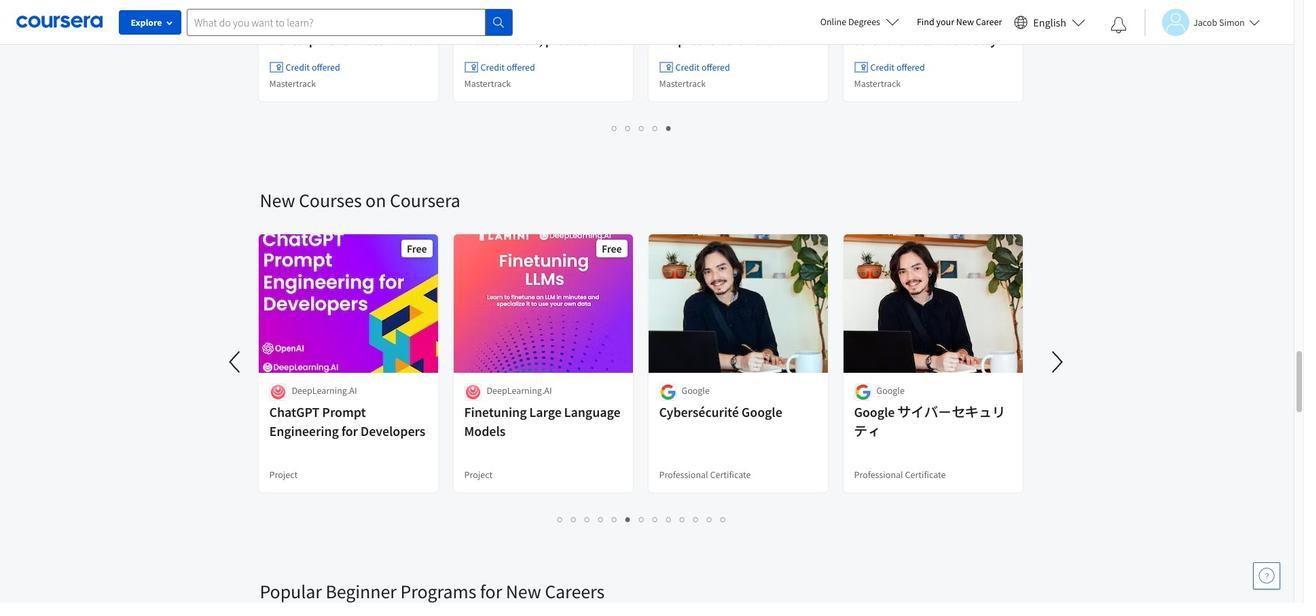 Task type: locate. For each thing, give the bounding box(es) containing it.
professional certificate
[[660, 469, 751, 481], [855, 469, 946, 481]]

4 credit from the left
[[871, 61, 895, 73]]

finetuning
[[465, 404, 527, 421]]

0 vertical spatial 3 button
[[636, 120, 649, 136]]

1 horizontal spatial professional certificate
[[855, 469, 946, 481]]

7
[[640, 513, 645, 526]]

2 button
[[622, 120, 636, 136], [568, 512, 581, 527]]

4 credit offered from the left
[[871, 61, 926, 73]]

1 horizontal spatial de
[[915, 12, 930, 29]]

certificado down software
[[878, 50, 942, 67]]

1 horizontal spatial 5
[[667, 122, 672, 135]]

de up y
[[993, 12, 1007, 29]]

credit down software
[[871, 61, 895, 73]]

9 button
[[663, 512, 676, 527]]

0 vertical spatial new
[[957, 16, 975, 28]]

2 credit from the left
[[481, 61, 505, 73]]

career
[[977, 16, 1003, 28]]

english
[[1034, 15, 1067, 29]]

1 button for 2 button corresponding to 4 button associated with bottommost "5" button
[[554, 512, 568, 527]]

principios
[[855, 12, 913, 29]]

4 mastertrack from the left
[[855, 77, 901, 90]]

2 horizontal spatial de
[[993, 12, 1007, 29]]

certificate
[[269, 50, 329, 67], [711, 469, 751, 481], [906, 469, 946, 481]]

chatgpt
[[269, 404, 320, 421]]

offered for software
[[897, 61, 926, 73]]

1 list from the top
[[260, 120, 1025, 136]]

de inside administración de empresas certificado mastertrack®
[[750, 12, 764, 29]]

2 offered from the left
[[507, 61, 535, 73]]

1 vertical spatial list
[[260, 512, 1025, 527]]

credit for software
[[871, 61, 895, 73]]

1 vertical spatial mastertrack®
[[660, 50, 736, 67]]

0 horizontal spatial certificate
[[269, 50, 329, 67]]

language
[[565, 404, 621, 421]]

3 mastertrack from the left
[[660, 77, 706, 90]]

sustainability
[[269, 12, 349, 29]]

google right cybersécurité
[[742, 404, 783, 421]]

0 vertical spatial mastertrack®
[[350, 31, 426, 48]]

0 horizontal spatial 3 button
[[581, 512, 595, 527]]

1 horizontal spatial 4 button
[[649, 120, 663, 136]]

0 horizontal spatial deeplearning.ai
[[292, 385, 357, 397]]

certificado inside the principios de ingeniería de software automatizada y ágil certificado mastertrack®
[[878, 50, 942, 67]]

free
[[407, 242, 427, 256], [602, 242, 622, 256]]

5
[[667, 122, 672, 135], [612, 513, 618, 526]]

1 horizontal spatial 4
[[653, 122, 659, 135]]

offered
[[312, 61, 340, 73], [507, 61, 535, 73], [702, 61, 731, 73], [897, 61, 926, 73]]

1 vertical spatial 1 button
[[554, 512, 568, 527]]

0 vertical spatial 4
[[653, 122, 659, 135]]

3 credit from the left
[[676, 61, 700, 73]]

engineering
[[269, 423, 339, 440]]

project down models
[[465, 469, 493, 481]]

0 vertical spatial certificado
[[719, 31, 782, 48]]

credit offered for mastertrack®
[[676, 61, 731, 73]]

1 professional from the left
[[660, 469, 709, 481]]

de
[[750, 12, 764, 29], [915, 12, 930, 29], [993, 12, 1007, 29]]

0 horizontal spatial 3
[[585, 513, 591, 526]]

google inside google サイバーセキュリ ティ
[[855, 404, 895, 421]]

0 vertical spatial list
[[260, 120, 1025, 136]]

project for finetuning large language models
[[465, 469, 493, 481]]

credit offered
[[286, 61, 340, 73], [481, 61, 535, 73], [676, 61, 731, 73], [871, 61, 926, 73]]

4 inside new courses on coursera carousel 'element'
[[599, 513, 604, 526]]

0 horizontal spatial professional certificate
[[660, 469, 751, 481]]

11
[[694, 513, 705, 526]]

mastertrack for administración de empresas certificado mastertrack®
[[660, 77, 706, 90]]

for
[[342, 423, 358, 440]]

1 vertical spatial 1
[[558, 513, 563, 526]]

3 button
[[636, 120, 649, 136], [581, 512, 595, 527]]

1 vertical spatial 2 button
[[568, 512, 581, 527]]

project
[[269, 469, 298, 481], [465, 469, 493, 481]]

certificado
[[719, 31, 782, 48], [878, 50, 942, 67]]

8
[[653, 513, 659, 526]]

1 vertical spatial new
[[260, 188, 295, 213]]

google サイバーセキュリ ティ
[[855, 404, 1006, 440]]

1 inside new courses on coursera carousel 'element'
[[558, 513, 563, 526]]

2 professional certificate from the left
[[855, 469, 946, 481]]

professional up 10 button at the bottom of page
[[660, 469, 709, 481]]

3 button for 2 button corresponding to 4 button associated with bottommost "5" button
[[581, 512, 595, 527]]

certificate up 13
[[711, 469, 751, 481]]

1 vertical spatial 2
[[572, 513, 577, 526]]

de for principios
[[915, 12, 930, 29]]

credit down development
[[286, 61, 310, 73]]

2 free from the left
[[602, 242, 622, 256]]

4
[[653, 122, 659, 135], [599, 513, 604, 526]]

1 mastertrack from the left
[[269, 77, 316, 90]]

10 button
[[676, 512, 691, 527]]

1 professional certificate from the left
[[660, 469, 751, 481]]

online
[[821, 16, 847, 28]]

mastertrack® down empresas
[[660, 50, 736, 67]]

2 credit offered from the left
[[481, 61, 535, 73]]

3 inside new courses on coursera carousel 'element'
[[585, 513, 591, 526]]

free for chatgpt prompt engineering for developers
[[407, 242, 427, 256]]

1 horizontal spatial mastertrack®
[[660, 50, 736, 67]]

1 horizontal spatial certificado
[[878, 50, 942, 67]]

6 button
[[622, 512, 636, 527]]

cybersécurité google
[[660, 404, 783, 421]]

google up ティ
[[855, 404, 895, 421]]

mastertrack®
[[350, 31, 426, 48], [660, 50, 736, 67], [855, 69, 931, 86]]

new right the your
[[957, 16, 975, 28]]

deeplearning.ai up prompt
[[292, 385, 357, 397]]

degrees
[[849, 16, 881, 28]]

credit for mastertrack®
[[676, 61, 700, 73]]

developers
[[361, 423, 426, 440]]

0 horizontal spatial 2 button
[[568, 512, 581, 527]]

previous slide image
[[219, 346, 252, 379]]

mastertrack® down ágil
[[855, 69, 931, 86]]

1 vertical spatial 5
[[612, 513, 618, 526]]

sustainability and development mastertrack® certificate
[[269, 12, 426, 67]]

universidad de palermo image
[[660, 0, 677, 10]]

3 offered from the left
[[702, 61, 731, 73]]

professional certificate for cybersécurité
[[660, 469, 751, 481]]

1 horizontal spatial 1
[[612, 122, 618, 135]]

new left courses
[[260, 188, 295, 213]]

2 deeplearning.ai from the left
[[487, 385, 552, 397]]

2 horizontal spatial mastertrack®
[[855, 69, 931, 86]]

mastertrack® inside administración de empresas certificado mastertrack®
[[660, 50, 736, 67]]

find
[[918, 16, 935, 28]]

credit
[[286, 61, 310, 73], [481, 61, 505, 73], [676, 61, 700, 73], [871, 61, 895, 73]]

0 vertical spatial 2 button
[[622, 120, 636, 136]]

1 horizontal spatial new
[[957, 16, 975, 28]]

models
[[465, 423, 506, 440]]

1 credit offered from the left
[[286, 61, 340, 73]]

0 horizontal spatial professional
[[660, 469, 709, 481]]

1 de from the left
[[750, 12, 764, 29]]

0 horizontal spatial 5 button
[[608, 512, 622, 527]]

0 vertical spatial 4 button
[[649, 120, 663, 136]]

1
[[612, 122, 618, 135], [558, 513, 563, 526]]

mastertrack for sustainability and development mastertrack® certificate
[[269, 77, 316, 90]]

1 horizontal spatial project
[[465, 469, 493, 481]]

deeplearning.ai for chatgpt
[[292, 385, 357, 397]]

google
[[682, 385, 710, 397], [877, 385, 905, 397], [742, 404, 783, 421], [855, 404, 895, 421]]

ágil
[[855, 50, 876, 67]]

0 horizontal spatial 1
[[558, 513, 563, 526]]

1 credit from the left
[[286, 61, 310, 73]]

0 horizontal spatial mastertrack®
[[350, 31, 426, 48]]

ティ
[[855, 423, 882, 440]]

certificate down google サイバーセキュリ ティ
[[906, 469, 946, 481]]

0 vertical spatial 2
[[626, 122, 631, 135]]

2 horizontal spatial certificate
[[906, 469, 946, 481]]

mastertrack for principios de ingeniería de software automatizada y ágil certificado mastertrack®
[[855, 77, 901, 90]]

jacob simon button
[[1145, 8, 1261, 36]]

deeplearning.ai up 'finetuning'
[[487, 385, 552, 397]]

professional for cybersécurité google
[[660, 469, 709, 481]]

deeplearning.ai
[[292, 385, 357, 397], [487, 385, 552, 397]]

ingeniería
[[932, 12, 990, 29]]

2 mastertrack from the left
[[465, 77, 511, 90]]

2 de from the left
[[915, 12, 930, 29]]

project for chatgpt prompt engineering for developers
[[269, 469, 298, 481]]

1 button
[[608, 120, 622, 136], [554, 512, 568, 527]]

deeplearning.ai for finetuning
[[487, 385, 552, 397]]

de left the your
[[915, 12, 930, 29]]

3 for 4 button associated with bottommost "5" button
[[585, 513, 591, 526]]

1 deeplearning.ai from the left
[[292, 385, 357, 397]]

3 credit offered from the left
[[676, 61, 731, 73]]

None search field
[[187, 8, 513, 36]]

credit for certificate
[[286, 61, 310, 73]]

1 horizontal spatial 2
[[626, 122, 631, 135]]

1 horizontal spatial 1 button
[[608, 120, 622, 136]]

12 button
[[703, 512, 718, 527]]

professional
[[660, 469, 709, 481], [855, 469, 904, 481]]

8 button
[[649, 512, 663, 527]]

find your new career
[[918, 16, 1003, 28]]

credit down empresas
[[676, 61, 700, 73]]

deeplearning.ai image
[[269, 384, 286, 401]]

list
[[260, 120, 1025, 136], [260, 512, 1025, 527]]

4 button for "5" button to the right
[[649, 120, 663, 136]]

2 button for 4 button associated with bottommost "5" button
[[568, 512, 581, 527]]

0 horizontal spatial new
[[260, 188, 295, 213]]

2 list from the top
[[260, 512, 1025, 527]]

find your new career link
[[911, 14, 1010, 31]]

certificate for google サイバーセキュリ ティ
[[906, 469, 946, 481]]

0 horizontal spatial 1 button
[[554, 512, 568, 527]]

list inside new courses on coursera carousel 'element'
[[260, 512, 1025, 527]]

0 horizontal spatial 4 button
[[595, 512, 608, 527]]

0 vertical spatial 5
[[667, 122, 672, 135]]

certificado down administración
[[719, 31, 782, 48]]

1 horizontal spatial professional
[[855, 469, 904, 481]]

3
[[640, 122, 645, 135], [585, 513, 591, 526]]

new courses on coursera
[[260, 188, 461, 213]]

2 vertical spatial mastertrack®
[[855, 69, 931, 86]]

0 horizontal spatial certificado
[[719, 31, 782, 48]]

0 horizontal spatial project
[[269, 469, 298, 481]]

1 horizontal spatial 3 button
[[636, 120, 649, 136]]

1 horizontal spatial deeplearning.ai
[[487, 385, 552, 397]]

1 vertical spatial 3 button
[[581, 512, 595, 527]]

professional for google サイバーセキュリ ティ
[[855, 469, 904, 481]]

1 free from the left
[[407, 242, 427, 256]]

professional certificate for google
[[855, 469, 946, 481]]

2 project from the left
[[465, 469, 493, 481]]

1 horizontal spatial free
[[602, 242, 622, 256]]

jacob
[[1194, 16, 1218, 28]]

online degrees button
[[810, 7, 911, 37]]

1 vertical spatial 3
[[585, 513, 591, 526]]

empresas
[[660, 31, 716, 48]]

0 horizontal spatial 2
[[572, 513, 577, 526]]

development
[[269, 31, 347, 48]]

professional down ティ
[[855, 469, 904, 481]]

7 button
[[636, 512, 649, 527]]

5 button
[[663, 120, 676, 136], [608, 512, 622, 527]]

mastertrack
[[269, 77, 316, 90], [465, 77, 511, 90], [660, 77, 706, 90], [855, 77, 901, 90]]

new
[[957, 16, 975, 28], [260, 188, 295, 213]]

de right administración
[[750, 12, 764, 29]]

finetuning large language models
[[465, 404, 621, 440]]

1 horizontal spatial 3
[[640, 122, 645, 135]]

0 vertical spatial 1
[[612, 122, 618, 135]]

0 horizontal spatial de
[[750, 12, 764, 29]]

0 horizontal spatial free
[[407, 242, 427, 256]]

mastertrack® down and
[[350, 31, 426, 48]]

cybersécurité
[[660, 404, 739, 421]]

2
[[626, 122, 631, 135], [572, 513, 577, 526]]

certificado inside administración de empresas certificado mastertrack®
[[719, 31, 782, 48]]

4 offered from the left
[[897, 61, 926, 73]]

0 horizontal spatial 4
[[599, 513, 604, 526]]

1 vertical spatial 5 button
[[608, 512, 622, 527]]

credit down universidad de los andes icon
[[481, 61, 505, 73]]

project down engineering
[[269, 469, 298, 481]]

2 professional from the left
[[855, 469, 904, 481]]

prompt
[[322, 404, 366, 421]]

2 inside new courses on coursera carousel 'element'
[[572, 513, 577, 526]]

professional certificate up 10 11 12 13
[[660, 469, 751, 481]]

1 project from the left
[[269, 469, 298, 481]]

certificate down development
[[269, 50, 329, 67]]

professional certificate down ティ
[[855, 469, 946, 481]]

0 vertical spatial 3
[[640, 122, 645, 135]]

1 horizontal spatial 5 button
[[663, 120, 676, 136]]

0 horizontal spatial 5
[[612, 513, 618, 526]]

2 for "5" button to the right
[[626, 122, 631, 135]]

13 button
[[717, 512, 732, 527]]

courses
[[299, 188, 362, 213]]

1 horizontal spatial 2 button
[[622, 120, 636, 136]]

on
[[366, 188, 386, 213]]

de for administración
[[750, 12, 764, 29]]

1 vertical spatial 4 button
[[595, 512, 608, 527]]

deeplearning.ai image
[[465, 384, 482, 401]]

0 vertical spatial 5 button
[[663, 120, 676, 136]]

0 vertical spatial 1 button
[[608, 120, 622, 136]]

help center image
[[1259, 568, 1276, 585]]

1 vertical spatial certificado
[[878, 50, 942, 67]]

4 button
[[649, 120, 663, 136], [595, 512, 608, 527]]

1 horizontal spatial certificate
[[711, 469, 751, 481]]

explore
[[131, 16, 162, 29]]

1 vertical spatial 4
[[599, 513, 604, 526]]

1 offered from the left
[[312, 61, 340, 73]]



Task type: vqa. For each thing, say whether or not it's contained in the screenshot.
software's credit
yes



Task type: describe. For each thing, give the bounding box(es) containing it.
principios de ingeniería de software automatizada y ágil certificado mastertrack®
[[855, 12, 1007, 86]]

certificate for cybersécurité google
[[711, 469, 751, 481]]

12
[[708, 513, 718, 526]]

credit offered for certificate
[[286, 61, 340, 73]]

3 button for 2 button corresponding to 4 button related to "5" button to the right
[[636, 120, 649, 136]]

next slide image
[[1042, 346, 1074, 379]]

5 inside new courses on coursera carousel 'element'
[[612, 513, 618, 526]]

explore button
[[119, 10, 181, 35]]

free for finetuning large language models
[[602, 242, 622, 256]]

3 for 4 button related to "5" button to the right
[[640, 122, 645, 135]]

simon
[[1220, 16, 1246, 28]]

6
[[626, 513, 631, 526]]

credit offered for software
[[871, 61, 926, 73]]

administración de empresas certificado mastertrack®
[[660, 12, 782, 67]]

coursera
[[390, 188, 461, 213]]

13
[[721, 513, 732, 526]]

10 11 12 13
[[680, 513, 732, 526]]

1 for "5" button to the right
[[612, 122, 618, 135]]

administración
[[660, 12, 747, 29]]

4 for "5" button to the right
[[653, 122, 659, 135]]

2 button for 4 button related to "5" button to the right
[[622, 120, 636, 136]]

certificate inside sustainability and development mastertrack® certificate
[[269, 50, 329, 67]]

4 for bottommost "5" button
[[599, 513, 604, 526]]

and
[[352, 12, 374, 29]]

chatgpt prompt engineering for developers
[[269, 404, 426, 440]]

11 button
[[690, 512, 705, 527]]

google right google image
[[877, 385, 905, 397]]

mastertrack® inside sustainability and development mastertrack® certificate
[[350, 31, 426, 48]]

university of michigan image
[[269, 0, 286, 10]]

software
[[855, 31, 906, 48]]

10
[[680, 513, 691, 526]]

9
[[667, 513, 672, 526]]

new courses on coursera carousel element
[[219, 147, 1074, 539]]

2 for bottommost "5" button
[[572, 513, 577, 526]]

google image
[[855, 384, 872, 401]]

google up cybersécurité
[[682, 385, 710, 397]]

universidad de los andes image
[[465, 0, 482, 10]]

3 de from the left
[[993, 12, 1007, 29]]

offered for certificate
[[312, 61, 340, 73]]

english button
[[1010, 0, 1092, 44]]

automatizada
[[908, 31, 988, 48]]

your
[[937, 16, 955, 28]]

large
[[530, 404, 562, 421]]

1 button for 2 button corresponding to 4 button related to "5" button to the right
[[608, 120, 622, 136]]

online degrees
[[821, 16, 881, 28]]

offered for mastertrack®
[[702, 61, 731, 73]]

universidad de los andes image
[[855, 0, 872, 10]]

1 for bottommost "5" button
[[558, 513, 563, 526]]

google image
[[660, 384, 677, 401]]

y
[[991, 31, 998, 48]]

jacob simon
[[1194, 16, 1246, 28]]

show notifications image
[[1111, 17, 1128, 33]]

coursera image
[[16, 11, 103, 33]]

4 button for bottommost "5" button
[[595, 512, 608, 527]]

mastertrack® inside the principios de ingeniería de software automatizada y ágil certificado mastertrack®
[[855, 69, 931, 86]]

サイバーセキュリ
[[898, 404, 1006, 421]]

new inside 'element'
[[260, 188, 295, 213]]

What do you want to learn? text field
[[187, 8, 486, 36]]



